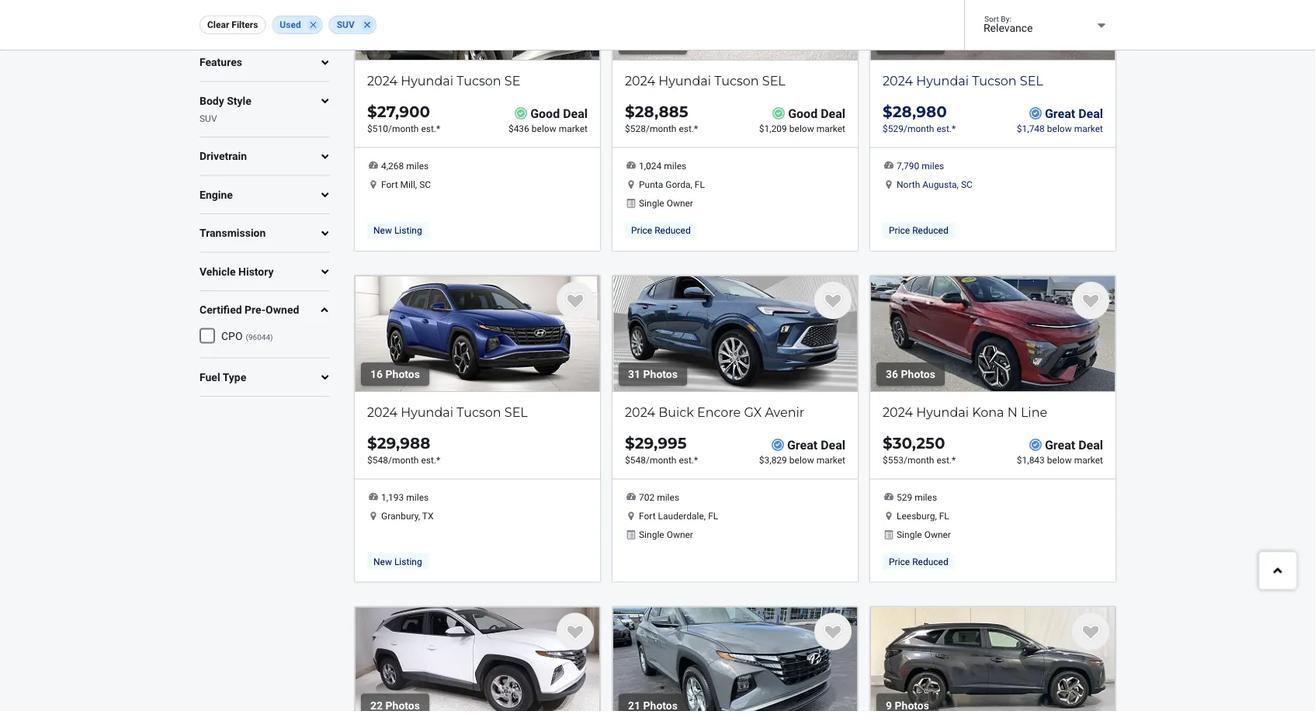 Task type: vqa. For each thing, say whether or not it's contained in the screenshot.
1st Kia from the right
no



Task type: describe. For each thing, give the bounding box(es) containing it.
augusta
[[923, 179, 957, 190]]

single owner for 30,250
[[897, 529, 951, 540]]

single for 28,885
[[639, 198, 665, 209]]

7,790
[[897, 161, 920, 172]]

granbury
[[381, 511, 418, 521]]

north augusta , sc
[[897, 179, 973, 190]]

great for 29,995
[[787, 437, 818, 452]]

clear filters
[[207, 19, 258, 30]]

style
[[227, 95, 252, 107]]

16 photos
[[370, 368, 420, 381]]

deal for 29,995
[[821, 437, 846, 452]]

owner for 28,885
[[667, 198, 693, 209]]

2 horizontal spatial fl
[[940, 511, 950, 521]]

deal for 28,980
[[1079, 106, 1104, 121]]

2024 hyundai kona image
[[871, 276, 1116, 392]]

se
[[505, 73, 521, 88]]

leesburg , fl
[[897, 511, 950, 521]]

avenir
[[765, 404, 805, 420]]

529 miles
[[897, 492, 937, 503]]

28,885
[[635, 102, 689, 121]]

great for 28,980
[[1045, 106, 1076, 121]]

used
[[280, 19, 301, 30]]

hyundai for 27,900
[[401, 73, 454, 88]]

owner for 29,995
[[667, 529, 693, 540]]

4,268 miles
[[381, 161, 429, 172]]

pre-
[[245, 304, 266, 317]]

/month est.* for 27,900
[[388, 123, 440, 134]]

market for 27,900
[[559, 123, 588, 134]]

510
[[373, 123, 388, 134]]

$1,748 below market
[[1017, 123, 1104, 134]]

photos for 30,250
[[901, 368, 936, 381]]

market for 29,995
[[817, 455, 846, 465]]

sc for 28,980
[[961, 179, 973, 190]]

certified pre-owned
[[200, 304, 299, 317]]

engine
[[200, 188, 233, 201]]

sel for 28,885
[[763, 73, 786, 88]]

2024 buick encore gx image
[[613, 276, 858, 392]]

/month est.* for 28,885
[[646, 123, 698, 134]]

mill
[[400, 179, 415, 190]]

1,193
[[381, 492, 404, 503]]

market for 28,980
[[1075, 123, 1104, 134]]

6 photos
[[370, 36, 414, 49]]

price reduced for 30,250
[[889, 556, 949, 567]]

below for 27,900
[[532, 123, 557, 134]]

2024 for 27,900
[[367, 73, 398, 88]]

features
[[200, 56, 242, 69]]

31
[[628, 368, 641, 381]]

548 for 29,988
[[373, 455, 388, 465]]

/month est.* for 30,250
[[904, 455, 956, 465]]

$1,209
[[759, 123, 787, 134]]

/month est.* for 29,995
[[646, 455, 698, 465]]

deal for 28,885
[[821, 106, 846, 121]]

certified
[[200, 304, 242, 317]]

color
[[200, 18, 226, 30]]

granbury , tx
[[381, 511, 434, 521]]

4,268
[[381, 161, 404, 172]]

gorda
[[666, 179, 691, 190]]

single owner for 28,885
[[639, 198, 693, 209]]

, for 29,995
[[704, 511, 706, 521]]

fort mill , sc
[[381, 179, 431, 190]]

great deal for 30,250
[[1045, 437, 1104, 452]]

0 horizontal spatial sel
[[505, 404, 528, 420]]

below for 28,980
[[1048, 123, 1072, 134]]

miles for 29,995
[[657, 492, 680, 503]]

2024 for 29,995
[[625, 404, 655, 420]]

$1,843
[[1017, 455, 1045, 465]]

1,024
[[639, 161, 662, 172]]

27,900
[[377, 102, 430, 121]]

$ 29,988 $ 548 /month est.*
[[367, 434, 440, 465]]

transmission
[[200, 227, 266, 240]]

$1,748
[[1017, 123, 1045, 134]]

single owner for 29,995
[[639, 529, 693, 540]]

owned
[[266, 304, 299, 317]]

1,193 miles
[[381, 492, 429, 503]]

tucson for 28,885
[[715, 73, 759, 88]]

31 photos
[[628, 368, 678, 381]]

photos for 27,900
[[379, 36, 414, 49]]

529 inside $ 28,980 $ 529 /month est.*
[[888, 123, 904, 134]]

)
[[270, 333, 273, 342]]

clear filters button
[[200, 16, 266, 34]]

553
[[888, 455, 904, 465]]

lauderdale
[[658, 511, 704, 521]]

market for 30,250
[[1075, 455, 1104, 465]]

/month est.* for 28,980
[[904, 123, 956, 134]]

2024 buick encore gx avenir
[[625, 404, 805, 420]]

n
[[1008, 404, 1018, 420]]

36
[[886, 368, 899, 381]]

$3,829 below market
[[759, 455, 846, 465]]

hyundai for 28,980
[[917, 73, 969, 88]]

single for 29,995
[[639, 529, 665, 540]]

2024 hyundai tucson sel for 28,885
[[625, 73, 786, 88]]

drivetrain
[[200, 150, 247, 163]]

buick
[[659, 404, 694, 420]]

$ 28,885 $ 528 /month est.*
[[625, 102, 698, 134]]

$436
[[509, 123, 530, 134]]

new listing for 2024 hyundai tucson sel
[[374, 556, 422, 567]]

$1,843 below market
[[1017, 455, 1104, 465]]

fuel type
[[200, 371, 246, 384]]

7,790 miles
[[897, 161, 945, 172]]

north
[[897, 179, 921, 190]]

hyundai for 28,885
[[659, 73, 711, 88]]

hyundai for 30,250
[[917, 404, 969, 420]]

good for 27,900
[[531, 106, 560, 121]]

great deal for 29,995
[[787, 437, 846, 452]]

punta
[[639, 179, 663, 190]]

leesburg
[[897, 511, 935, 521]]

, for 28,980
[[957, 179, 959, 190]]



Task type: locate. For each thing, give the bounding box(es) containing it.
great deal up $1,843 below market
[[1045, 437, 1104, 452]]

1 new listing from the top
[[374, 225, 422, 236]]

below
[[532, 123, 557, 134], [790, 123, 814, 134], [1048, 123, 1072, 134], [790, 455, 814, 465], [1048, 455, 1072, 465]]

price reduced down punta
[[631, 225, 691, 236]]

fl for 28,885
[[695, 179, 705, 190]]

single down leesburg
[[897, 529, 922, 540]]

fort for 29,995
[[639, 511, 656, 521]]

good deal
[[531, 106, 588, 121], [788, 106, 846, 121]]

528
[[630, 123, 646, 134]]

2024 hyundai tucson sel up 29,988 at left bottom
[[367, 404, 528, 420]]

2024 up 30,250
[[883, 404, 913, 420]]

/month est.*
[[388, 123, 440, 134], [646, 123, 698, 134], [904, 123, 956, 134], [388, 455, 440, 465], [646, 455, 698, 465], [904, 455, 956, 465]]

miles up gorda
[[664, 161, 687, 172]]

/month est.* down 29,988 at left bottom
[[388, 455, 440, 465]]

/month est.* for 29,988
[[388, 455, 440, 465]]

29,988
[[377, 434, 431, 453]]

owner down gorda
[[667, 198, 693, 209]]

deal up $1,748 below market
[[1079, 106, 1104, 121]]

single owner down leesburg , fl
[[897, 529, 951, 540]]

fl right leesburg
[[940, 511, 950, 521]]

price reduced down leesburg
[[889, 556, 949, 567]]

548 inside $ 29,995 $ 548 /month est.*
[[630, 455, 646, 465]]

1 vertical spatial fort
[[639, 511, 656, 521]]

miles up north augusta , sc
[[922, 161, 945, 172]]

owner
[[667, 198, 693, 209], [667, 529, 693, 540], [925, 529, 951, 540]]

0 vertical spatial new listing
[[374, 225, 422, 236]]

gx
[[744, 404, 762, 420]]

/month est.* down 28,980
[[904, 123, 956, 134]]

miles up 'granbury , tx'
[[406, 492, 429, 503]]

16
[[370, 368, 383, 381]]

deal up $1,209 below market
[[821, 106, 846, 121]]

1 548 from the left
[[373, 455, 388, 465]]

tucson for 28,980
[[973, 73, 1017, 88]]

, for 27,900
[[415, 179, 417, 190]]

miles for 28,980
[[922, 161, 945, 172]]

$436 below market
[[509, 123, 588, 134]]

single down fort lauderdale , fl
[[639, 529, 665, 540]]

1 horizontal spatial good deal
[[788, 106, 846, 121]]

1 horizontal spatial 548
[[630, 455, 646, 465]]

548 inside "$ 29,988 $ 548 /month est.*"
[[373, 455, 388, 465]]

clear
[[207, 19, 229, 30]]

1 horizontal spatial fl
[[708, 511, 719, 521]]

fort lauderdale , fl
[[639, 511, 719, 521]]

miles for 30,250
[[915, 492, 937, 503]]

1 vertical spatial 529
[[897, 492, 913, 503]]

photos right 31
[[644, 368, 678, 381]]

market right $3,829
[[817, 455, 846, 465]]

2024 hyundai tucson sel up 28,885
[[625, 73, 786, 88]]

tucson
[[457, 73, 501, 88], [715, 73, 759, 88], [973, 73, 1017, 88], [457, 404, 501, 420]]

$1,209 below market
[[759, 123, 846, 134]]

deal up $1,843 below market
[[1079, 437, 1104, 452]]

2024
[[367, 73, 398, 88], [625, 73, 655, 88], [883, 73, 913, 88], [367, 404, 398, 420], [625, 404, 655, 420], [883, 404, 913, 420]]

good deal up $436 below market
[[531, 106, 588, 121]]

0 horizontal spatial fl
[[695, 179, 705, 190]]

miles for 28,885
[[664, 161, 687, 172]]

fl
[[695, 179, 705, 190], [708, 511, 719, 521], [940, 511, 950, 521]]

vehicle
[[200, 265, 236, 278]]

fort left mill
[[381, 179, 398, 190]]

sel
[[763, 73, 786, 88], [1020, 73, 1044, 88], [505, 404, 528, 420]]

below right $1,748
[[1048, 123, 1072, 134]]

great up $1,748 below market
[[1045, 106, 1076, 121]]

photos right 6 at the top left of the page
[[379, 36, 414, 49]]

body style suv
[[200, 95, 252, 124]]

market right $1,748
[[1075, 123, 1104, 134]]

below right $1,209
[[790, 123, 814, 134]]

hyundai up 30,250
[[917, 404, 969, 420]]

suv down body
[[200, 114, 217, 124]]

great up $3,829 below market
[[787, 437, 818, 452]]

529
[[888, 123, 904, 134], [897, 492, 913, 503]]

2024 for 30,250
[[883, 404, 913, 420]]

line
[[1021, 404, 1048, 420]]

6
[[370, 36, 377, 49]]

0 horizontal spatial suv
[[200, 114, 217, 124]]

new listing down granbury
[[374, 556, 422, 567]]

sc for 27,900
[[419, 179, 431, 190]]

1 horizontal spatial good
[[788, 106, 818, 121]]

36 photos
[[886, 368, 936, 381]]

single
[[639, 198, 665, 209], [639, 529, 665, 540], [897, 529, 922, 540]]

hyundai up 27,900
[[401, 73, 454, 88]]

/month est.* inside $ 27,900 $ 510 /month est.*
[[388, 123, 440, 134]]

good deal for 27,900
[[531, 106, 588, 121]]

tx
[[422, 511, 434, 521]]

1 horizontal spatial sel
[[763, 73, 786, 88]]

/month est.* inside $ 29,995 $ 548 /month est.*
[[646, 455, 698, 465]]

great for 30,250
[[1045, 437, 1076, 452]]

0 horizontal spatial fort
[[381, 179, 398, 190]]

/month est.* down 30,250
[[904, 455, 956, 465]]

fort down 702
[[639, 511, 656, 521]]

1 good from the left
[[531, 106, 560, 121]]

(
[[246, 333, 249, 342]]

2024 up 28,885
[[625, 73, 655, 88]]

/month est.* down the 29,995 at the bottom of the page
[[646, 455, 698, 465]]

good
[[531, 106, 560, 121], [788, 106, 818, 121]]

below right $3,829
[[790, 455, 814, 465]]

market
[[559, 123, 588, 134], [817, 123, 846, 134], [1075, 123, 1104, 134], [817, 455, 846, 465], [1075, 455, 1104, 465]]

0 vertical spatial suv
[[337, 19, 355, 30]]

below for 29,995
[[790, 455, 814, 465]]

2024 for 28,980
[[883, 73, 913, 88]]

$ 30,250 $ 553 /month est.*
[[883, 434, 956, 465]]

529 up leesburg
[[897, 492, 913, 503]]

used button
[[272, 16, 323, 34]]

1 horizontal spatial fort
[[639, 511, 656, 521]]

fl for 29,995
[[708, 511, 719, 521]]

single owner down fort lauderdale , fl
[[639, 529, 693, 540]]

market for 28,885
[[817, 123, 846, 134]]

miles up fort lauderdale , fl
[[657, 492, 680, 503]]

deal for 30,250
[[1079, 437, 1104, 452]]

sel for 28,980
[[1020, 73, 1044, 88]]

fl right gorda
[[695, 179, 705, 190]]

1 good deal from the left
[[531, 106, 588, 121]]

$ 27,900 $ 510 /month est.*
[[367, 102, 440, 134]]

type
[[223, 371, 246, 384]]

cpo
[[221, 330, 243, 343]]

price reduced for 28,885
[[631, 225, 691, 236]]

$ 28,980 $ 529 /month est.*
[[883, 102, 956, 134]]

2024 hyundai tucson se
[[367, 73, 521, 88]]

hyundai up 28,980
[[917, 73, 969, 88]]

below right the $1,843
[[1048, 455, 1072, 465]]

hyundai
[[401, 73, 454, 88], [659, 73, 711, 88], [917, 73, 969, 88], [401, 404, 454, 420], [917, 404, 969, 420]]

30,250
[[893, 434, 946, 453]]

2024 up 28,980
[[883, 73, 913, 88]]

fl right lauderdale
[[708, 511, 719, 521]]

price reduced down north
[[889, 225, 949, 236]]

photos right 36
[[901, 368, 936, 381]]

suv inside button
[[337, 19, 355, 30]]

great deal up $1,748 below market
[[1045, 106, 1104, 121]]

1 vertical spatial new listing
[[374, 556, 422, 567]]

suv button
[[329, 16, 377, 34]]

548 down 29,988 at left bottom
[[373, 455, 388, 465]]

owner down lauderdale
[[667, 529, 693, 540]]

good deal for 28,885
[[788, 106, 846, 121]]

single for 30,250
[[897, 529, 922, 540]]

sc right augusta
[[961, 179, 973, 190]]

owner for 30,250
[[925, 529, 951, 540]]

0 horizontal spatial good
[[531, 106, 560, 121]]

2024 up 27,900
[[367, 73, 398, 88]]

,
[[415, 179, 417, 190], [691, 179, 693, 190], [957, 179, 959, 190], [418, 511, 420, 521], [704, 511, 706, 521], [935, 511, 937, 521]]

28,980
[[893, 102, 947, 121]]

2 sc from the left
[[961, 179, 973, 190]]

/month est.* down 27,900
[[388, 123, 440, 134]]

2024 left buick at the bottom right of the page
[[625, 404, 655, 420]]

below for 30,250
[[1048, 455, 1072, 465]]

history
[[238, 265, 274, 278]]

vehicle history
[[200, 265, 274, 278]]

2024 hyundai kona n line
[[883, 404, 1048, 420]]

photos for 29,995
[[644, 368, 678, 381]]

below for 28,885
[[790, 123, 814, 134]]

owner down leesburg , fl
[[925, 529, 951, 540]]

great deal
[[1045, 106, 1104, 121], [787, 437, 846, 452], [1045, 437, 1104, 452]]

/month est.* inside $ 28,980 $ 529 /month est.*
[[904, 123, 956, 134]]

single owner
[[639, 198, 693, 209], [639, 529, 693, 540], [897, 529, 951, 540]]

2024 up 29,988 at left bottom
[[367, 404, 398, 420]]

$3,829
[[759, 455, 787, 465]]

cpo ( 96044 )
[[221, 330, 273, 343]]

29,995
[[635, 434, 687, 453]]

0 horizontal spatial 548
[[373, 455, 388, 465]]

body
[[200, 95, 224, 107]]

$ 29,995 $ 548 /month est.*
[[625, 434, 698, 465]]

$
[[367, 102, 377, 121], [625, 102, 635, 121], [883, 102, 893, 121], [367, 123, 373, 134], [625, 123, 630, 134], [883, 123, 888, 134], [367, 434, 377, 453], [625, 434, 635, 453], [883, 434, 893, 453], [367, 455, 373, 465], [625, 455, 630, 465], [883, 455, 888, 465]]

0 vertical spatial 529
[[888, 123, 904, 134]]

2024 hyundai tucson image
[[355, 0, 600, 61], [613, 0, 858, 61], [871, 0, 1116, 61], [355, 276, 600, 392], [355, 607, 600, 711], [613, 607, 858, 711], [871, 607, 1116, 711]]

2 new listing from the top
[[374, 556, 422, 567]]

market right $436
[[559, 123, 588, 134]]

548 for 29,995
[[630, 455, 646, 465]]

filters
[[232, 19, 258, 30]]

miles up leesburg , fl
[[915, 492, 937, 503]]

great deal up $3,829 below market
[[787, 437, 846, 452]]

2 548 from the left
[[630, 455, 646, 465]]

single down punta
[[639, 198, 665, 209]]

96044
[[249, 333, 270, 342]]

kona
[[973, 404, 1005, 420]]

1 horizontal spatial sc
[[961, 179, 973, 190]]

suv inside body style suv
[[200, 114, 217, 124]]

miles up mill
[[406, 161, 429, 172]]

new listing
[[374, 225, 422, 236], [374, 556, 422, 567]]

hyundai up 28,885
[[659, 73, 711, 88]]

below right $436
[[532, 123, 557, 134]]

0 vertical spatial fort
[[381, 179, 398, 190]]

great up $1,843 below market
[[1045, 437, 1076, 452]]

deal up $3,829 below market
[[821, 437, 846, 452]]

tucson for 27,900
[[457, 73, 501, 88]]

deal for 27,900
[[563, 106, 588, 121]]

good deal up $1,209 below market
[[788, 106, 846, 121]]

2024 hyundai tucson sel for 28,980
[[883, 73, 1044, 88]]

2 horizontal spatial sel
[[1020, 73, 1044, 88]]

/month est.* inside '$ 28,885 $ 528 /month est.*'
[[646, 123, 698, 134]]

sc
[[419, 179, 431, 190], [961, 179, 973, 190]]

529 down 28,980
[[888, 123, 904, 134]]

1 sc from the left
[[419, 179, 431, 190]]

suv
[[337, 19, 355, 30], [200, 114, 217, 124]]

1 vertical spatial suv
[[200, 114, 217, 124]]

fort for 27,900
[[381, 179, 398, 190]]

1 horizontal spatial suv
[[337, 19, 355, 30]]

0 horizontal spatial sc
[[419, 179, 431, 190]]

0 horizontal spatial 2024 hyundai tucson sel
[[367, 404, 528, 420]]

fuel
[[200, 371, 220, 384]]

548
[[373, 455, 388, 465], [630, 455, 646, 465]]

2 good from the left
[[788, 106, 818, 121]]

2 good deal from the left
[[788, 106, 846, 121]]

702
[[639, 492, 655, 503]]

punta gorda , fl
[[639, 179, 705, 190]]

1,024 miles
[[639, 161, 687, 172]]

/month est.* down 28,885
[[646, 123, 698, 134]]

good for 28,885
[[788, 106, 818, 121]]

2 horizontal spatial 2024 hyundai tucson sel
[[883, 73, 1044, 88]]

photos right 16
[[386, 368, 420, 381]]

great deal for 28,980
[[1045, 106, 1104, 121]]

, for 28,885
[[691, 179, 693, 190]]

good up $436 below market
[[531, 106, 560, 121]]

sc right mill
[[419, 179, 431, 190]]

548 down the 29,995 at the bottom of the page
[[630, 455, 646, 465]]

market right $1,209
[[817, 123, 846, 134]]

photos
[[379, 36, 414, 49], [386, 368, 420, 381], [644, 368, 678, 381], [901, 368, 936, 381]]

1 horizontal spatial 2024 hyundai tucson sel
[[625, 73, 786, 88]]

price reduced
[[631, 225, 691, 236], [889, 225, 949, 236], [889, 556, 949, 567]]

0 horizontal spatial good deal
[[531, 106, 588, 121]]

suv right "used" "button"
[[337, 19, 355, 30]]

new listing down the fort mill , sc
[[374, 225, 422, 236]]

miles for 27,900
[[406, 161, 429, 172]]

single owner down punta gorda , fl
[[639, 198, 693, 209]]

702 miles
[[639, 492, 680, 503]]

/month est.* inside $ 30,250 $ 553 /month est.*
[[904, 455, 956, 465]]

new listing for 2024 hyundai tucson se
[[374, 225, 422, 236]]

deal up $436 below market
[[563, 106, 588, 121]]

good up $1,209 below market
[[788, 106, 818, 121]]

2024 hyundai tucson sel up 28,980
[[883, 73, 1044, 88]]

market right the $1,843
[[1075, 455, 1104, 465]]

hyundai up 29,988 at left bottom
[[401, 404, 454, 420]]

/month est.* inside "$ 29,988 $ 548 /month est.*"
[[388, 455, 440, 465]]

2024 for 28,885
[[625, 73, 655, 88]]

encore
[[697, 404, 741, 420]]

miles
[[406, 161, 429, 172], [664, 161, 687, 172], [922, 161, 945, 172], [406, 492, 429, 503], [657, 492, 680, 503], [915, 492, 937, 503]]



